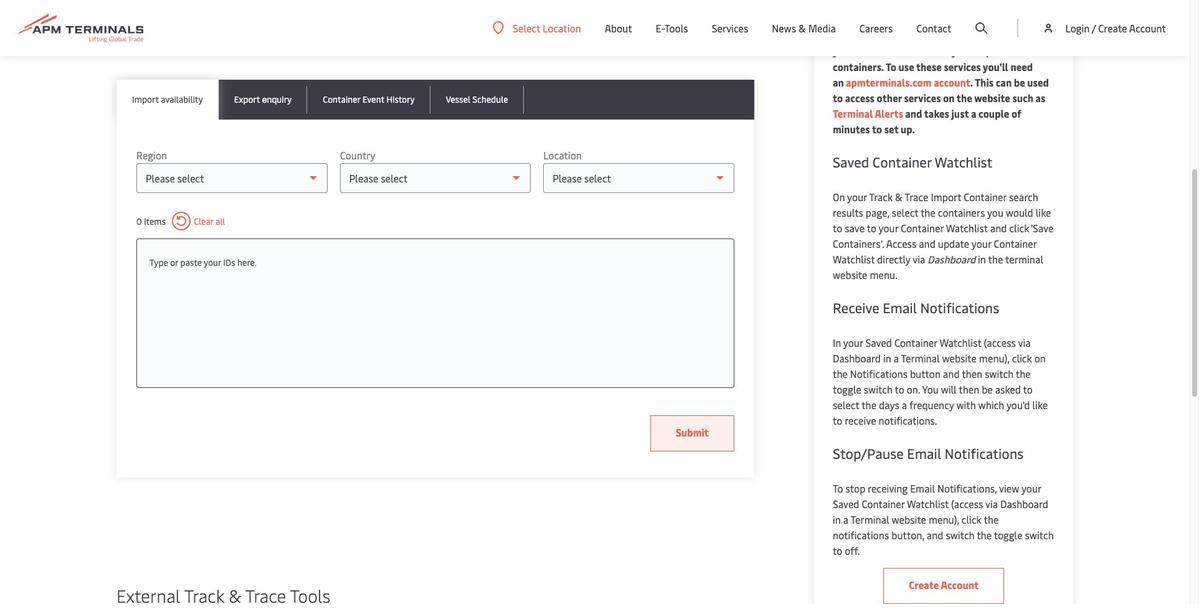 Task type: describe. For each thing, give the bounding box(es) containing it.
of for number
[[979, 29, 989, 42]]

you'll
[[983, 60, 1009, 74]]

to inside the apm terminals offers a number of tools to help you monitor the status of your import containers. to use these services you'll need an
[[1017, 29, 1027, 42]]

website inside to stop receiving email notifications, view your saved container watchlist (access via dashboard in a terminal website menu), click the notifications button, and switch the toggle switch to off.
[[892, 513, 927, 527]]

container
[[322, 38, 365, 52]]

to down page,
[[867, 221, 877, 235]]

1 vertical spatial then
[[959, 383, 980, 396]]

.
[[971, 75, 973, 89]]

including
[[596, 22, 637, 36]]

the inside on your track & trace import container search results page, select the containers you would like to save to your container watchlist and click 'save containers'. access and update your container watchlist directly via
[[921, 206, 936, 219]]

history
[[387, 93, 415, 105]]

results
[[833, 206, 864, 219]]

your inside our global t&t tool allows you to check your containers located at our major terminals. for other terminals, including joint ventures, please scroll down. select a terminal before entering container ids.
[[295, 22, 315, 36]]

contact button
[[917, 0, 952, 56]]

a inside to stop receiving email notifications, view your saved container watchlist (access via dashboard in a terminal website menu), click the notifications button, and switch the toggle switch to off.
[[844, 513, 849, 527]]

notifications inside in your saved container watchlist (access via dashboard in a terminal website menu), click on the notifications button and then switch the toggle switch to on. you will then be asked to select the days a frequency with which you'd like to receive notifications.
[[851, 367, 908, 381]]

and takes just a couple of minutes to set up.
[[833, 107, 1022, 136]]

in inside to stop receiving email notifications, view your saved container watchlist (access via dashboard in a terminal website menu), click the notifications button, and switch the toggle switch to off.
[[833, 513, 841, 527]]

media
[[809, 21, 836, 35]]

watchlist up the update
[[946, 221, 988, 235]]

major
[[431, 22, 456, 36]]

number
[[942, 29, 977, 42]]

you inside the apm terminals offers a number of tools to help you monitor the status of your import containers. to use these services you'll need an
[[833, 44, 850, 58]]

a up days
[[894, 351, 899, 365]]

and inside and takes just a couple of minutes to set up.
[[906, 107, 923, 120]]

& inside on your track & trace import container search results page, select the containers you would like to save to your container watchlist and click 'save containers'. access and update your container watchlist directly via
[[896, 190, 903, 204]]

еnquiry
[[262, 93, 292, 105]]

located
[[366, 22, 400, 36]]

of for couple
[[1012, 107, 1022, 120]]

these
[[917, 60, 942, 74]]

t&t
[[165, 22, 183, 36]]

menu), inside to stop receiving email notifications, view your saved container watchlist (access via dashboard in a terminal website menu), click the notifications button, and switch the toggle switch to off.
[[929, 513, 960, 527]]

days
[[879, 398, 900, 412]]

news & media
[[772, 21, 836, 35]]

in inside in your saved container watchlist (access via dashboard in a terminal website menu), click on the notifications button and then switch the toggle switch to on. you will then be asked to select the days a frequency with which you'd like to receive notifications.
[[884, 351, 892, 365]]

apm terminals offers a number of tools to help you monitor the status of your import containers. to use these services you'll need an
[[833, 29, 1050, 89]]

clear
[[194, 215, 214, 227]]

export
[[234, 93, 260, 105]]

import inside button
[[132, 93, 159, 105]]

container up terminal
[[994, 237, 1037, 251]]

check
[[267, 22, 293, 36]]

your inside to stop receiving email notifications, view your saved container watchlist (access via dashboard in a terminal website menu), click the notifications button, and switch the toggle switch to off.
[[1022, 482, 1042, 495]]

page,
[[866, 206, 890, 219]]

save
[[845, 221, 865, 235]]

1 vertical spatial location
[[544, 148, 582, 162]]

to stop receiving email notifications, view your saved container watchlist (access via dashboard in a terminal website menu), click the notifications button, and switch the toggle switch to off.
[[833, 482, 1054, 558]]

down.
[[143, 38, 170, 52]]

/
[[1092, 21, 1096, 35]]

0 vertical spatial location
[[543, 21, 581, 35]]

items
[[144, 215, 166, 227]]

terminal alerts link
[[833, 107, 904, 120]]

services button
[[712, 0, 749, 56]]

login / create account
[[1066, 21, 1167, 35]]

paste
[[180, 257, 202, 269]]

to inside the apm terminals offers a number of tools to help you monitor the status of your import containers. to use these services you'll need an
[[886, 60, 897, 74]]

event
[[363, 93, 385, 105]]

website inside . this can be used to access other services on the website such as terminal alerts
[[975, 91, 1011, 105]]

country
[[340, 148, 376, 162]]

import inside on your track & trace import container search results page, select the containers you would like to save to your container watchlist and click 'save containers'. access and update your container watchlist directly via
[[931, 190, 962, 204]]

you
[[923, 383, 939, 396]]

receive
[[845, 414, 877, 428]]

the inside in the terminal website menu.
[[989, 252, 1004, 266]]

type
[[150, 257, 168, 269]]

please
[[707, 22, 736, 36]]

container up would
[[964, 190, 1007, 204]]

1 vertical spatial of
[[940, 44, 950, 58]]

login
[[1066, 21, 1090, 35]]

ids.
[[367, 38, 383, 52]]

in
[[833, 336, 842, 350]]

alerts
[[875, 107, 904, 120]]

notifications.
[[879, 414, 938, 428]]

receiving
[[868, 482, 908, 495]]

container inside to stop receiving email notifications, view your saved container watchlist (access via dashboard in a terminal website menu), click the notifications button, and switch the toggle switch to off.
[[862, 497, 905, 511]]

watchlist down just
[[935, 153, 993, 171]]

e-tools button
[[656, 0, 688, 56]]

import availability button
[[117, 80, 219, 120]]

email for receive
[[883, 299, 918, 317]]

for
[[506, 22, 520, 36]]

terminal inside . this can be used to access other services on the website such as terminal alerts
[[833, 107, 873, 120]]

tool
[[185, 22, 203, 36]]

notifications for stop/pause email notifications
[[945, 444, 1024, 463]]

(access inside to stop receiving email notifications, view your saved container watchlist (access via dashboard in a terminal website menu), click the notifications button, and switch the toggle switch to off.
[[952, 497, 984, 511]]

joint
[[639, 22, 661, 36]]

our
[[414, 22, 428, 36]]

dashboard inside to stop receiving email notifications, view your saved container watchlist (access via dashboard in a terminal website menu), click the notifications button, and switch the toggle switch to off.
[[1001, 497, 1049, 511]]

such
[[1013, 91, 1034, 105]]

asked
[[996, 383, 1021, 396]]

you inside our global t&t tool allows you to check your containers located at our major terminals. for other terminals, including joint ventures, please scroll down. select a terminal before entering container ids.
[[236, 22, 253, 36]]

1 vertical spatial create
[[909, 578, 939, 592]]

saved container watchlist
[[833, 153, 993, 171]]

receive
[[833, 299, 880, 317]]

directly
[[878, 252, 911, 266]]

global
[[135, 22, 163, 36]]

1 horizontal spatial select
[[513, 21, 541, 35]]

minutes
[[833, 122, 870, 136]]

apmterminals.com account link
[[844, 75, 971, 89]]

with
[[957, 398, 976, 412]]

click inside to stop receiving email notifications, view your saved container watchlist (access via dashboard in a terminal website menu), click the notifications button, and switch the toggle switch to off.
[[962, 513, 982, 527]]

a inside our global t&t tool allows you to check your containers located at our major terminals. for other terminals, including joint ventures, please scroll down. select a terminal before entering container ids.
[[202, 38, 207, 52]]

you'd
[[1007, 398, 1030, 412]]

the inside the apm terminals offers a number of tools to help you monitor the status of your import containers. to use these services you'll need an
[[891, 44, 907, 58]]

availability
[[161, 93, 203, 105]]

an
[[833, 75, 844, 89]]

clear all button
[[172, 212, 225, 231]]

allows
[[206, 22, 234, 36]]

to left on.
[[895, 383, 905, 396]]

notifications
[[833, 528, 890, 542]]

tab list containing import availability
[[117, 80, 755, 120]]

view
[[1000, 482, 1020, 495]]

and inside in your saved container watchlist (access via dashboard in a terminal website menu), click on the notifications button and then switch the toggle switch to on. you will then be asked to select the days a frequency with which you'd like to receive notifications.
[[943, 367, 960, 381]]

before
[[251, 38, 280, 52]]

help
[[1029, 29, 1050, 42]]

terminal
[[1006, 252, 1044, 266]]

0 vertical spatial account
[[1130, 21, 1167, 35]]

be inside in your saved container watchlist (access via dashboard in a terminal website menu), click on the notifications button and then switch the toggle switch to on. you will then be asked to select the days a frequency with which you'd like to receive notifications.
[[982, 383, 993, 396]]

in the terminal website menu.
[[833, 252, 1044, 282]]

your inside in your saved container watchlist (access via dashboard in a terminal website menu), click on the notifications button and then switch the toggle switch to on. you will then be asked to select the days a frequency with which you'd like to receive notifications.
[[844, 336, 864, 350]]

in inside in the terminal website menu.
[[978, 252, 986, 266]]

containers inside our global t&t tool allows you to check your containers located at our major terminals. for other terminals, including joint ventures, please scroll down. select a terminal before entering container ids.
[[317, 22, 364, 36]]

select inside our global t&t tool allows you to check your containers located at our major terminals. for other terminals, including joint ventures, please scroll down. select a terminal before entering container ids.
[[172, 38, 200, 52]]

at
[[402, 22, 411, 36]]

watchlist inside in your saved container watchlist (access via dashboard in a terminal website menu), click on the notifications button and then switch the toggle switch to on. you will then be asked to select the days a frequency with which you'd like to receive notifications.
[[940, 336, 982, 350]]

to up you'd
[[1024, 383, 1033, 396]]

and down would
[[991, 221, 1007, 235]]

entering
[[282, 38, 320, 52]]

off.
[[845, 544, 860, 558]]

terminals
[[857, 29, 902, 42]]

your inside the apm terminals offers a number of tools to help you monitor the status of your import containers. to use these services you'll need an
[[952, 44, 973, 58]]

takes
[[925, 107, 950, 120]]

website inside in the terminal website menu.
[[833, 268, 868, 282]]

like inside on your track & trace import container search results page, select the containers you would like to save to your container watchlist and click 'save containers'. access and update your container watchlist directly via
[[1036, 206, 1052, 219]]

button,
[[892, 528, 925, 542]]

. this can be used to access other services on the website such as terminal alerts
[[833, 75, 1049, 120]]

via inside on your track & trace import container search results page, select the containers you would like to save to your container watchlist and click 'save containers'. access and update your container watchlist directly via
[[913, 252, 926, 266]]

saved inside in your saved container watchlist (access via dashboard in a terminal website menu), click on the notifications button and then switch the toggle switch to on. you will then be asked to select the days a frequency with which you'd like to receive notifications.
[[866, 336, 892, 350]]

login / create account link
[[1043, 0, 1167, 56]]

0 vertical spatial then
[[962, 367, 983, 381]]

terminal inside our global t&t tool allows you to check your containers located at our major terminals. for other terminals, including joint ventures, please scroll down. select a terminal before entering container ids.
[[209, 38, 248, 52]]

on your track & trace import container search results page, select the containers you would like to save to your container watchlist and click 'save containers'. access and update your container watchlist directly via
[[833, 190, 1054, 266]]



Task type: locate. For each thing, give the bounding box(es) containing it.
a right just
[[972, 107, 977, 120]]

2 vertical spatial you
[[988, 206, 1004, 219]]

saved inside to stop receiving email notifications, view your saved container watchlist (access via dashboard in a terminal website menu), click the notifications button, and switch the toggle switch to off.
[[833, 497, 860, 511]]

and up will
[[943, 367, 960, 381]]

2 vertical spatial saved
[[833, 497, 860, 511]]

on
[[833, 190, 845, 204]]

1 horizontal spatial on
[[1035, 351, 1046, 365]]

1 vertical spatial be
[[982, 383, 993, 396]]

container inside button
[[323, 93, 361, 105]]

1 vertical spatial menu),
[[929, 513, 960, 527]]

type or paste your ids here.
[[150, 257, 257, 269]]

your right the update
[[972, 237, 992, 251]]

email inside to stop receiving email notifications, view your saved container watchlist (access via dashboard in a terminal website menu), click the notifications button, and switch the toggle switch to off.
[[911, 482, 935, 495]]

and inside to stop receiving email notifications, view your saved container watchlist (access via dashboard in a terminal website menu), click the notifications button, and switch the toggle switch to off.
[[927, 528, 944, 542]]

1 vertical spatial other
[[877, 91, 902, 105]]

0 vertical spatial in
[[978, 252, 986, 266]]

container up 'button'
[[895, 336, 938, 350]]

import right the trace
[[931, 190, 962, 204]]

website up button,
[[892, 513, 927, 527]]

to left off.
[[833, 544, 843, 558]]

notifications down in the terminal website menu.
[[921, 299, 1000, 317]]

1 vertical spatial dashboard
[[833, 351, 881, 365]]

0 horizontal spatial be
[[982, 383, 993, 396]]

toggle down view
[[994, 528, 1023, 542]]

0 vertical spatial be
[[1014, 75, 1026, 89]]

create right the /
[[1099, 21, 1128, 35]]

used
[[1028, 75, 1049, 89]]

import
[[975, 44, 1006, 58]]

website up will
[[943, 351, 977, 365]]

notifications up days
[[851, 367, 908, 381]]

email down notifications.
[[908, 444, 942, 463]]

dashboard down the update
[[928, 252, 976, 266]]

to inside to stop receiving email notifications, view your saved container watchlist (access via dashboard in a terminal website menu), click the notifications button, and switch the toggle switch to off.
[[833, 482, 844, 495]]

to left the save
[[833, 221, 843, 235]]

0 vertical spatial create
[[1099, 21, 1128, 35]]

switch
[[985, 367, 1014, 381], [864, 383, 893, 396], [946, 528, 975, 542], [1026, 528, 1054, 542]]

the inside . this can be used to access other services on the website such as terminal alerts
[[957, 91, 973, 105]]

0 horizontal spatial select
[[833, 398, 860, 412]]

0 vertical spatial saved
[[833, 153, 870, 171]]

terminal up notifications
[[851, 513, 890, 527]]

0 horizontal spatial &
[[799, 21, 806, 35]]

1 horizontal spatial via
[[986, 497, 998, 511]]

container left 'event'
[[323, 93, 361, 105]]

access
[[887, 237, 917, 251]]

your right in at the bottom right of page
[[844, 336, 864, 350]]

0 horizontal spatial (access
[[952, 497, 984, 511]]

container up access
[[901, 221, 944, 235]]

2 vertical spatial notifications
[[945, 444, 1024, 463]]

select inside on your track & trace import container search results page, select the containers you would like to save to your container watchlist and click 'save containers'. access and update your container watchlist directly via
[[892, 206, 919, 219]]

2 vertical spatial via
[[986, 497, 998, 511]]

via up asked
[[1019, 336, 1031, 350]]

1 horizontal spatial dashboard
[[928, 252, 976, 266]]

your down page,
[[879, 221, 899, 235]]

container event history
[[323, 93, 415, 105]]

notifications for receive email notifications
[[921, 299, 1000, 317]]

toggle inside to stop receiving email notifications, view your saved container watchlist (access via dashboard in a terminal website menu), click the notifications button, and switch the toggle switch to off.
[[994, 528, 1023, 542]]

about
[[605, 21, 632, 35]]

watchlist
[[935, 153, 993, 171], [946, 221, 988, 235], [833, 252, 875, 266], [940, 336, 982, 350], [907, 497, 949, 511]]

1 horizontal spatial containers
[[938, 206, 986, 219]]

container down receiving
[[862, 497, 905, 511]]

email right receiving
[[911, 482, 935, 495]]

dashboard down view
[[1001, 497, 1049, 511]]

1 vertical spatial toggle
[[994, 528, 1023, 542]]

0 horizontal spatial you
[[236, 22, 253, 36]]

create account
[[909, 578, 979, 592]]

0 vertical spatial &
[[799, 21, 806, 35]]

0 vertical spatial dashboard
[[928, 252, 976, 266]]

2 horizontal spatial dashboard
[[1001, 497, 1049, 511]]

your up results
[[848, 190, 867, 204]]

a inside the apm terminals offers a number of tools to help you monitor the status of your import containers. to use these services you'll need an
[[934, 29, 940, 42]]

0 vertical spatial email
[[883, 299, 918, 317]]

like up 'save
[[1036, 206, 1052, 219]]

saved down minutes on the top of the page
[[833, 153, 870, 171]]

0 horizontal spatial of
[[940, 44, 950, 58]]

to inside . this can be used to access other services on the website such as terminal alerts
[[833, 91, 843, 105]]

which
[[979, 398, 1005, 412]]

our
[[117, 22, 132, 36]]

2 horizontal spatial in
[[978, 252, 986, 266]]

email down menu.
[[883, 299, 918, 317]]

0 horizontal spatial create
[[909, 578, 939, 592]]

contact
[[917, 21, 952, 35]]

0 vertical spatial click
[[1010, 221, 1030, 235]]

watchlist down containers'.
[[833, 252, 875, 266]]

a down tool
[[202, 38, 207, 52]]

services up the .
[[944, 60, 981, 74]]

a right days
[[902, 398, 907, 412]]

services
[[712, 21, 749, 35]]

0 horizontal spatial in
[[833, 513, 841, 527]]

0 vertical spatial select
[[892, 206, 919, 219]]

1 horizontal spatial select
[[892, 206, 919, 219]]

be down need
[[1014, 75, 1026, 89]]

0 horizontal spatial account
[[941, 578, 979, 592]]

to left use
[[886, 60, 897, 74]]

dashboard inside in your saved container watchlist (access via dashboard in a terminal website menu), click on the notifications button and then switch the toggle switch to on. you will then be asked to select the days a frequency with which you'd like to receive notifications.
[[833, 351, 881, 365]]

0 vertical spatial (access
[[984, 336, 1016, 350]]

in up notifications
[[833, 513, 841, 527]]

0 vertical spatial toggle
[[833, 383, 862, 396]]

terminal up minutes on the top of the page
[[833, 107, 873, 120]]

via inside in your saved container watchlist (access via dashboard in a terminal website menu), click on the notifications button and then switch the toggle switch to on. you will then be asked to select the days a frequency with which you'd like to receive notifications.
[[1019, 336, 1031, 350]]

on
[[944, 91, 955, 105], [1035, 351, 1046, 365]]

1 vertical spatial you
[[833, 44, 850, 58]]

0 horizontal spatial select
[[172, 38, 200, 52]]

1 horizontal spatial menu),
[[980, 351, 1010, 365]]

2 horizontal spatial you
[[988, 206, 1004, 219]]

stop/pause email notifications
[[833, 444, 1024, 463]]

0 horizontal spatial on
[[944, 91, 955, 105]]

2 vertical spatial click
[[962, 513, 982, 527]]

click down notifications, at the bottom of page
[[962, 513, 982, 527]]

your right view
[[1022, 482, 1042, 495]]

menu), inside in your saved container watchlist (access via dashboard in a terminal website menu), click on the notifications button and then switch the toggle switch to on. you will then be asked to select the days a frequency with which you'd like to receive notifications.
[[980, 351, 1010, 365]]

2 horizontal spatial of
[[1012, 107, 1022, 120]]

tools
[[991, 29, 1015, 42]]

click inside on your track & trace import container search results page, select the containers you would like to save to your container watchlist and click 'save containers'. access and update your container watchlist directly via
[[1010, 221, 1030, 235]]

export еnquiry button
[[219, 80, 307, 120]]

via down notifications, at the bottom of page
[[986, 497, 998, 511]]

0 horizontal spatial containers
[[317, 22, 364, 36]]

to down an
[[833, 91, 843, 105]]

select location button
[[493, 21, 581, 35]]

terminals.
[[459, 22, 503, 36]]

1 vertical spatial email
[[908, 444, 942, 463]]

apmterminals.com account
[[844, 75, 971, 89]]

0 vertical spatial notifications
[[921, 299, 1000, 317]]

this
[[975, 75, 994, 89]]

up.
[[901, 122, 916, 136]]

status
[[909, 44, 938, 58]]

containers up container
[[317, 22, 364, 36]]

1 vertical spatial like
[[1033, 398, 1048, 412]]

0 items
[[136, 215, 166, 227]]

search
[[1010, 190, 1039, 204]]

1 vertical spatial to
[[833, 482, 844, 495]]

0 horizontal spatial services
[[905, 91, 941, 105]]

(access down notifications, at the bottom of page
[[952, 497, 984, 511]]

select left the terminals,
[[513, 21, 541, 35]]

1 vertical spatial select
[[833, 398, 860, 412]]

select inside in your saved container watchlist (access via dashboard in a terminal website menu), click on the notifications button and then switch the toggle switch to on. you will then be asked to select the days a frequency with which you'd like to receive notifications.
[[833, 398, 860, 412]]

you left would
[[988, 206, 1004, 219]]

notifications up notifications, at the bottom of page
[[945, 444, 1024, 463]]

container
[[323, 93, 361, 105], [873, 153, 932, 171], [964, 190, 1007, 204], [901, 221, 944, 235], [994, 237, 1037, 251], [895, 336, 938, 350], [862, 497, 905, 511]]

1 horizontal spatial other
[[877, 91, 902, 105]]

on inside . this can be used to access other services on the website such as terminal alerts
[[944, 91, 955, 105]]

1 horizontal spatial import
[[931, 190, 962, 204]]

other up alerts
[[877, 91, 902, 105]]

None text field
[[150, 252, 722, 274]]

to left "receive" in the right bottom of the page
[[833, 414, 843, 428]]

monitor
[[852, 44, 889, 58]]

your up entering
[[295, 22, 315, 36]]

here.
[[237, 257, 257, 269]]

containers up the update
[[938, 206, 986, 219]]

1 vertical spatial saved
[[866, 336, 892, 350]]

to inside and takes just a couple of minutes to set up.
[[872, 122, 883, 136]]

to
[[886, 60, 897, 74], [833, 482, 844, 495]]

watchlist inside to stop receiving email notifications, view your saved container watchlist (access via dashboard in a terminal website menu), click the notifications button, and switch the toggle switch to off.
[[907, 497, 949, 511]]

2 vertical spatial email
[[911, 482, 935, 495]]

apm
[[833, 29, 855, 42]]

a right offers
[[934, 29, 940, 42]]

1 horizontal spatial be
[[1014, 75, 1026, 89]]

click inside in your saved container watchlist (access via dashboard in a terminal website menu), click on the notifications button and then switch the toggle switch to on. you will then be asked to select the days a frequency with which you'd like to receive notifications.
[[1013, 351, 1033, 365]]

like inside in your saved container watchlist (access via dashboard in a terminal website menu), click on the notifications button and then switch the toggle switch to on. you will then be asked to select the days a frequency with which you'd like to receive notifications.
[[1033, 398, 1048, 412]]

menu), up asked
[[980, 351, 1010, 365]]

terminal down the allows
[[209, 38, 248, 52]]

1 horizontal spatial (access
[[984, 336, 1016, 350]]

0 horizontal spatial other
[[523, 22, 547, 36]]

terminal inside to stop receiving email notifications, view your saved container watchlist (access via dashboard in a terminal website menu), click the notifications button, and switch the toggle switch to off.
[[851, 513, 890, 527]]

1 horizontal spatial services
[[944, 60, 981, 74]]

other inside our global t&t tool allows you to check your containers located at our major terminals. for other terminals, including joint ventures, please scroll down. select a terminal before entering container ids.
[[523, 22, 547, 36]]

of down "number"
[[940, 44, 950, 58]]

like
[[1036, 206, 1052, 219], [1033, 398, 1048, 412]]

to
[[255, 22, 264, 36], [1017, 29, 1027, 42], [833, 91, 843, 105], [872, 122, 883, 136], [833, 221, 843, 235], [867, 221, 877, 235], [895, 383, 905, 396], [1024, 383, 1033, 396], [833, 414, 843, 428], [833, 544, 843, 558]]

click up asked
[[1013, 351, 1033, 365]]

0 vertical spatial services
[[944, 60, 981, 74]]

email
[[883, 299, 918, 317], [908, 444, 942, 463], [911, 482, 935, 495]]

import availability
[[132, 93, 203, 105]]

be inside . this can be used to access other services on the website such as terminal alerts
[[1014, 75, 1026, 89]]

1 vertical spatial account
[[941, 578, 979, 592]]

& inside popup button
[[799, 21, 806, 35]]

account
[[934, 75, 971, 89]]

create down button,
[[909, 578, 939, 592]]

your down "number"
[[952, 44, 973, 58]]

toggle inside in your saved container watchlist (access via dashboard in a terminal website menu), click on the notifications button and then switch the toggle switch to on. you will then be asked to select the days a frequency with which you'd like to receive notifications.
[[833, 383, 862, 396]]

0 horizontal spatial via
[[913, 252, 926, 266]]

in up days
[[884, 351, 892, 365]]

saved down stop
[[833, 497, 860, 511]]

like right you'd
[[1033, 398, 1048, 412]]

1 horizontal spatial toggle
[[994, 528, 1023, 542]]

click down would
[[1010, 221, 1030, 235]]

1 vertical spatial on
[[1035, 351, 1046, 365]]

ventures,
[[663, 22, 705, 36]]

0 horizontal spatial toggle
[[833, 383, 862, 396]]

0 vertical spatial like
[[1036, 206, 1052, 219]]

1 horizontal spatial account
[[1130, 21, 1167, 35]]

you right the allows
[[236, 22, 253, 36]]

& left the trace
[[896, 190, 903, 204]]

1 vertical spatial select
[[172, 38, 200, 52]]

terminal up 'button'
[[901, 351, 940, 365]]

2 horizontal spatial via
[[1019, 336, 1031, 350]]

website inside in your saved container watchlist (access via dashboard in a terminal website menu), click on the notifications button and then switch the toggle switch to on. you will then be asked to select the days a frequency with which you'd like to receive notifications.
[[943, 351, 977, 365]]

via
[[913, 252, 926, 266], [1019, 336, 1031, 350], [986, 497, 998, 511]]

saved
[[833, 153, 870, 171], [866, 336, 892, 350], [833, 497, 860, 511]]

a inside and takes just a couple of minutes to set up.
[[972, 107, 977, 120]]

select
[[892, 206, 919, 219], [833, 398, 860, 412]]

other inside . this can be used to access other services on the website such as terminal alerts
[[877, 91, 902, 105]]

about button
[[605, 0, 632, 56]]

update
[[938, 237, 970, 251]]

couple
[[979, 107, 1010, 120]]

your left ids
[[204, 257, 221, 269]]

saved down 'receive'
[[866, 336, 892, 350]]

0 horizontal spatial import
[[132, 93, 159, 105]]

terminal inside in your saved container watchlist (access via dashboard in a terminal website menu), click on the notifications button and then switch the toggle switch to on. you will then be asked to select the days a frequency with which you'd like to receive notifications.
[[901, 351, 940, 365]]

0 vertical spatial other
[[523, 22, 547, 36]]

services inside . this can be used to access other services on the website such as terminal alerts
[[905, 91, 941, 105]]

watchlist up 'button'
[[940, 336, 982, 350]]

& right news
[[799, 21, 806, 35]]

region
[[136, 148, 167, 162]]

containers
[[317, 22, 364, 36], [938, 206, 986, 219]]

our global t&t tool allows you to check your containers located at our major terminals. for other terminals, including joint ventures, please scroll down. select a terminal before entering container ids.
[[117, 22, 736, 52]]

container inside in your saved container watchlist (access via dashboard in a terminal website menu), click on the notifications button and then switch the toggle switch to on. you will then be asked to select the days a frequency with which you'd like to receive notifications.
[[895, 336, 938, 350]]

1 vertical spatial import
[[931, 190, 962, 204]]

2 vertical spatial in
[[833, 513, 841, 527]]

select down the trace
[[892, 206, 919, 219]]

on.
[[907, 383, 921, 396]]

to inside to stop receiving email notifications, view your saved container watchlist (access via dashboard in a terminal website menu), click the notifications button, and switch the toggle switch to off.
[[833, 544, 843, 558]]

toggle up "receive" in the right bottom of the page
[[833, 383, 862, 396]]

trace
[[905, 190, 929, 204]]

vessel schedule button
[[431, 80, 524, 120]]

container down the up. on the right top
[[873, 153, 932, 171]]

via inside to stop receiving email notifications, view your saved container watchlist (access via dashboard in a terminal website menu), click the notifications button, and switch the toggle switch to off.
[[986, 497, 998, 511]]

1 vertical spatial in
[[884, 351, 892, 365]]

1 vertical spatial notifications
[[851, 367, 908, 381]]

you
[[236, 22, 253, 36], [833, 44, 850, 58], [988, 206, 1004, 219]]

in your saved container watchlist (access via dashboard in a terminal website menu), click on the notifications button and then switch the toggle switch to on. you will then be asked to select the days a frequency with which you'd like to receive notifications.
[[833, 336, 1048, 428]]

would
[[1006, 206, 1034, 219]]

watchlist up button,
[[907, 497, 949, 511]]

of up import
[[979, 29, 989, 42]]

notifications,
[[938, 482, 997, 495]]

will
[[941, 383, 957, 396]]

of inside and takes just a couple of minutes to set up.
[[1012, 107, 1022, 120]]

(access
[[984, 336, 1016, 350], [952, 497, 984, 511]]

you down apm
[[833, 44, 850, 58]]

website
[[975, 91, 1011, 105], [833, 268, 868, 282], [943, 351, 977, 365], [892, 513, 927, 527]]

1 horizontal spatial in
[[884, 351, 892, 365]]

and right button,
[[927, 528, 944, 542]]

0 vertical spatial of
[[979, 29, 989, 42]]

terminals,
[[549, 22, 593, 36]]

1 horizontal spatial &
[[896, 190, 903, 204]]

1 vertical spatial services
[[905, 91, 941, 105]]

receive email notifications
[[833, 299, 1000, 317]]

containers inside on your track & trace import container search results page, select the containers you would like to save to your container watchlist and click 'save containers'. access and update your container watchlist directly via
[[938, 206, 986, 219]]

0 horizontal spatial dashboard
[[833, 351, 881, 365]]

clear all
[[194, 215, 225, 227]]

dashboard down in at the bottom right of page
[[833, 351, 881, 365]]

0 vertical spatial containers
[[317, 22, 364, 36]]

on inside in your saved container watchlist (access via dashboard in a terminal website menu), click on the notifications button and then switch the toggle switch to on. you will then be asked to select the days a frequency with which you'd like to receive notifications.
[[1035, 351, 1046, 365]]

set
[[885, 122, 899, 136]]

1 horizontal spatial of
[[979, 29, 989, 42]]

you inside on your track & trace import container search results page, select the containers you would like to save to your container watchlist and click 'save containers'. access and update your container watchlist directly via
[[988, 206, 1004, 219]]

e-tools
[[656, 21, 688, 35]]

menu), down notifications, at the bottom of page
[[929, 513, 960, 527]]

0 vertical spatial import
[[132, 93, 159, 105]]

1 vertical spatial click
[[1013, 351, 1033, 365]]

ids
[[223, 257, 235, 269]]

to inside our global t&t tool allows you to check your containers located at our major terminals. for other terminals, including joint ventures, please scroll down. select a terminal before entering container ids.
[[255, 22, 264, 36]]

e-
[[656, 21, 665, 35]]

to left stop
[[833, 482, 844, 495]]

be up 'which'
[[982, 383, 993, 396]]

email for stop/pause
[[908, 444, 942, 463]]

1 horizontal spatial you
[[833, 44, 850, 58]]

of
[[979, 29, 989, 42], [940, 44, 950, 58], [1012, 107, 1022, 120]]

careers
[[860, 21, 893, 35]]

a up notifications
[[844, 513, 849, 527]]

to left set
[[872, 122, 883, 136]]

via down access
[[913, 252, 926, 266]]

0 vertical spatial menu),
[[980, 351, 1010, 365]]

scroll
[[117, 38, 141, 52]]

1 horizontal spatial to
[[886, 60, 897, 74]]

0 vertical spatial select
[[513, 21, 541, 35]]

0
[[136, 215, 142, 227]]

tab list
[[117, 80, 755, 120]]

and up in the terminal website menu.
[[919, 237, 936, 251]]

services inside the apm terminals offers a number of tools to help you monitor the status of your import containers. to use these services you'll need an
[[944, 60, 981, 74]]

import left availability on the left of the page
[[132, 93, 159, 105]]

website down containers'.
[[833, 268, 868, 282]]

a
[[934, 29, 940, 42], [202, 38, 207, 52], [972, 107, 977, 120], [894, 351, 899, 365], [902, 398, 907, 412], [844, 513, 849, 527]]

2 vertical spatial of
[[1012, 107, 1022, 120]]

create account link
[[884, 568, 1005, 605]]

apmterminals.com
[[846, 75, 932, 89]]

terminal
[[209, 38, 248, 52], [833, 107, 873, 120], [901, 351, 940, 365], [851, 513, 890, 527]]

select up "receive" in the right bottom of the page
[[833, 398, 860, 412]]

stop/pause
[[833, 444, 904, 463]]

and up the up. on the right top
[[906, 107, 923, 120]]

0 vertical spatial on
[[944, 91, 955, 105]]

services up takes
[[905, 91, 941, 105]]

schedule
[[473, 93, 508, 105]]

1 vertical spatial (access
[[952, 497, 984, 511]]

0 vertical spatial to
[[886, 60, 897, 74]]

0 horizontal spatial menu),
[[929, 513, 960, 527]]

1 vertical spatial containers
[[938, 206, 986, 219]]

select down tool
[[172, 38, 200, 52]]

to left help
[[1017, 29, 1027, 42]]

to up before
[[255, 22, 264, 36]]

(access inside in your saved container watchlist (access via dashboard in a terminal website menu), click on the notifications button and then switch the toggle switch to on. you will then be asked to select the days a frequency with which you'd like to receive notifications.
[[984, 336, 1016, 350]]

1 vertical spatial via
[[1019, 336, 1031, 350]]

(access up asked
[[984, 336, 1016, 350]]



Task type: vqa. For each thing, say whether or not it's contained in the screenshot.
40/GP/96 associated with 21164.0
no



